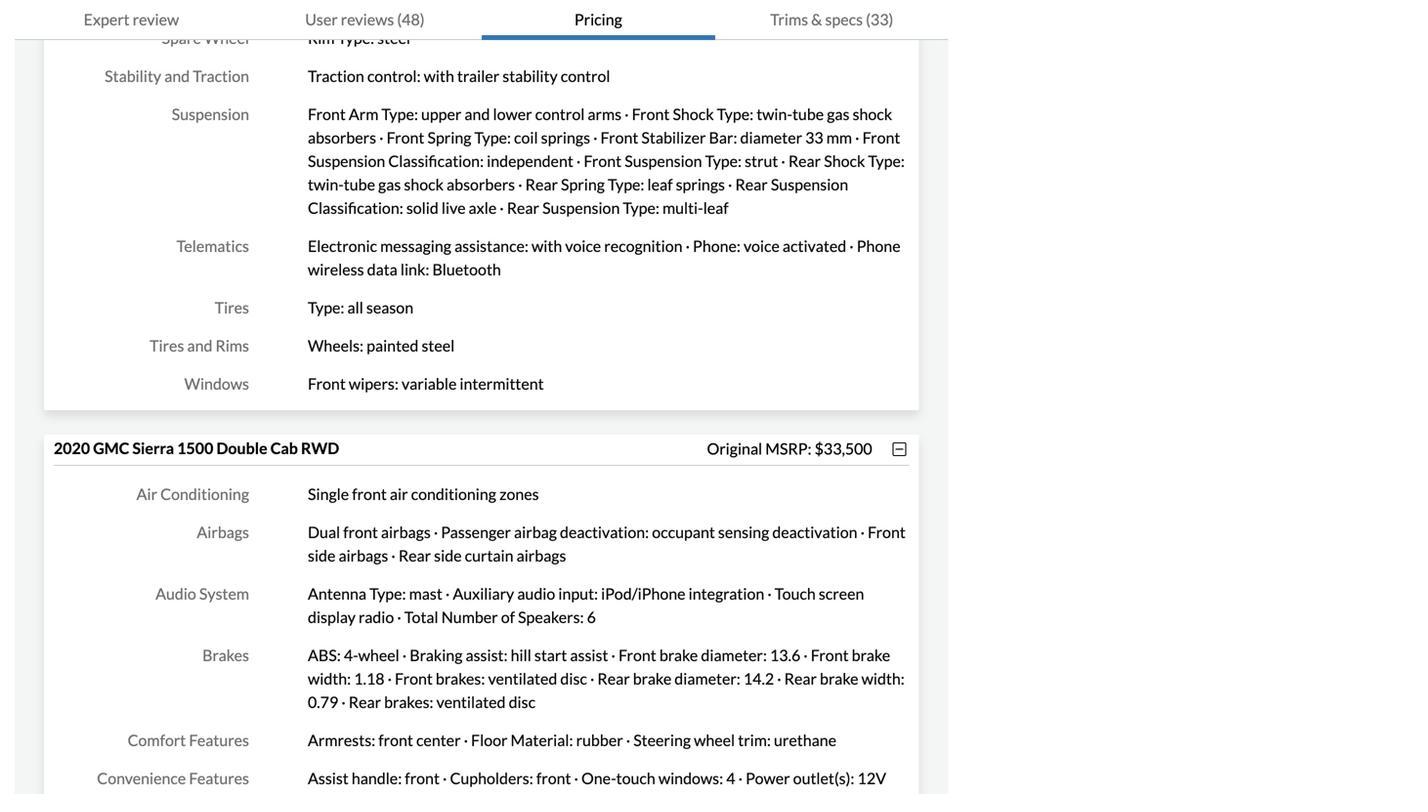 Task type: locate. For each thing, give the bounding box(es) containing it.
· down the air
[[391, 546, 396, 565]]

independent
[[487, 152, 573, 171]]

gas up "mm"
[[827, 105, 850, 124]]

1 vertical spatial tires
[[150, 336, 184, 355]]

0 horizontal spatial brakes:
[[384, 693, 434, 712]]

windows: up lights: in the bottom of the page
[[659, 769, 723, 788]]

control inside front arm type: upper and lower control arms · front shock type: twin-tube gas shock absorbers · front spring type: coil springs · front stabilizer bar: diameter 33 mm · front suspension classification: independent · front suspension type: strut · rear shock type: twin-tube gas shock absorbers · rear spring type: leaf springs · rear suspension classification: solid live axle · rear suspension type: multi-leaf
[[535, 105, 585, 124]]

1 vertical spatial leaf
[[703, 199, 729, 218]]

gas up messaging
[[378, 175, 401, 194]]

1 horizontal spatial tube
[[793, 105, 824, 124]]

0 vertical spatial brakes:
[[436, 670, 485, 689]]

1 horizontal spatial springs
[[676, 175, 725, 194]]

power down handle: on the left of the page
[[353, 793, 397, 795]]

spring down independent
[[561, 175, 605, 194]]

and for traction control: with trailer stability control
[[164, 67, 190, 86]]

· right 13.6
[[804, 646, 808, 665]]

tube up electronic
[[344, 175, 375, 194]]

0 vertical spatial control
[[561, 67, 610, 86]]

springs up multi-
[[676, 175, 725, 194]]

springs right coil
[[541, 128, 590, 147]]

·
[[625, 105, 629, 124], [379, 128, 384, 147], [593, 128, 598, 147], [855, 128, 860, 147], [576, 152, 581, 171], [781, 152, 786, 171], [518, 175, 522, 194], [728, 175, 732, 194], [500, 199, 504, 218], [686, 237, 690, 256], [850, 237, 854, 256], [434, 523, 438, 542], [861, 523, 865, 542], [391, 546, 396, 565], [446, 585, 450, 604], [768, 585, 772, 604], [397, 608, 401, 627], [402, 646, 407, 665], [611, 646, 616, 665], [804, 646, 808, 665], [388, 670, 392, 689], [590, 670, 594, 689], [777, 670, 781, 689], [341, 693, 346, 712], [464, 731, 468, 750], [626, 731, 630, 750], [443, 769, 447, 788], [574, 769, 578, 788], [738, 769, 743, 788], [346, 793, 350, 795], [572, 793, 576, 795], [720, 793, 724, 795]]

features down comfort features
[[189, 769, 249, 788]]

type: all season
[[308, 298, 413, 317]]

and left lower
[[465, 105, 490, 124]]

suspension
[[172, 105, 249, 124], [308, 152, 385, 171], [625, 152, 702, 171], [771, 175, 848, 194], [542, 199, 620, 218]]

0 vertical spatial power
[[746, 769, 790, 788]]

and down spare
[[164, 67, 190, 86]]

diameter:
[[701, 646, 767, 665], [675, 670, 741, 689]]

0 vertical spatial diameter:
[[701, 646, 767, 665]]

1 vertical spatial with
[[532, 237, 562, 256]]

0 horizontal spatial shock
[[673, 105, 714, 124]]

bar:
[[709, 128, 737, 147]]

power right 4
[[746, 769, 790, 788]]

twin-
[[757, 105, 793, 124], [308, 175, 344, 194]]

brake
[[659, 646, 698, 665], [852, 646, 890, 665], [633, 670, 672, 689], [820, 670, 859, 689]]

total
[[404, 608, 438, 627]]

· left braking
[[402, 646, 407, 665]]

1 vertical spatial gas
[[378, 175, 401, 194]]

assist
[[308, 769, 349, 788]]

rim
[[308, 28, 335, 48]]

multi-
[[663, 199, 703, 218]]

voice right phone:
[[744, 237, 780, 256]]

1 horizontal spatial side
[[434, 546, 462, 565]]

brakes: down 1.18
[[384, 693, 434, 712]]

lower
[[493, 105, 532, 124]]

(33)
[[866, 10, 894, 29]]

original msrp: $33,500
[[707, 439, 872, 458]]

deactivation:
[[560, 523, 649, 542]]

wheel up 1.18
[[358, 646, 399, 665]]

front right dual
[[343, 523, 378, 542]]

1 vertical spatial power
[[353, 793, 397, 795]]

control up coil
[[535, 105, 585, 124]]

width: down abs:
[[308, 670, 351, 689]]

rear up mast
[[399, 546, 431, 565]]

0 horizontal spatial steel
[[377, 28, 410, 48]]

wipers:
[[349, 374, 399, 393]]

1 features from the top
[[189, 731, 249, 750]]

integration
[[689, 585, 764, 604]]

shock down "mm"
[[824, 152, 865, 171]]

0 horizontal spatial windows:
[[400, 793, 465, 795]]

side down passenger
[[434, 546, 462, 565]]

1 vertical spatial shock
[[824, 152, 865, 171]]

steering up the touch
[[633, 731, 691, 750]]

wheel left the trim:
[[694, 731, 735, 750]]

suspension down arm
[[308, 152, 385, 171]]

absorbers down arm
[[308, 128, 376, 147]]

0 horizontal spatial twin-
[[308, 175, 344, 194]]

1 vertical spatial steering
[[727, 793, 785, 795]]

0 vertical spatial wheel
[[358, 646, 399, 665]]

· right arms
[[625, 105, 629, 124]]

rear down strut
[[735, 175, 768, 194]]

2 traction from the left
[[308, 67, 364, 86]]

0 vertical spatial absorbers
[[308, 128, 376, 147]]

2 voice from the left
[[744, 237, 780, 256]]

front
[[308, 105, 346, 124], [632, 105, 670, 124], [387, 128, 425, 147], [601, 128, 638, 147], [863, 128, 900, 147], [584, 152, 622, 171], [308, 374, 346, 393], [868, 523, 906, 542], [619, 646, 656, 665], [811, 646, 849, 665], [395, 670, 433, 689]]

springs
[[541, 128, 590, 147], [676, 175, 725, 194]]

rear down independent
[[525, 175, 558, 194]]

pricing tab
[[482, 0, 715, 40]]

classification: up electronic
[[308, 199, 403, 218]]

1 voice from the left
[[565, 237, 601, 256]]

0 vertical spatial tires
[[215, 298, 249, 317]]

0 vertical spatial leaf
[[647, 175, 673, 194]]

telematics
[[177, 237, 249, 256]]

arm
[[349, 105, 379, 124]]

0 vertical spatial shock
[[853, 105, 892, 124]]

1 vertical spatial diameter:
[[675, 670, 741, 689]]

1 vertical spatial shock
[[404, 175, 444, 194]]

mast
[[409, 585, 443, 604]]

single
[[308, 485, 349, 504]]

convenience
[[97, 769, 186, 788]]

trim:
[[738, 731, 771, 750]]

0 vertical spatial steel
[[377, 28, 410, 48]]

steering
[[633, 731, 691, 750], [727, 793, 785, 795]]

leaf up multi-
[[647, 175, 673, 194]]

trims & specs (33)
[[770, 10, 894, 29]]

rear right axle
[[507, 199, 539, 218]]

0 vertical spatial twin-
[[757, 105, 793, 124]]

diameter: left the 14.2
[[675, 670, 741, 689]]

1 horizontal spatial voice
[[744, 237, 780, 256]]

steel
[[377, 28, 410, 48], [422, 336, 455, 355]]

traction
[[193, 67, 249, 86], [308, 67, 364, 86]]

traction down rim
[[308, 67, 364, 86]]

spring down upper
[[428, 128, 471, 147]]

· down bar:
[[728, 175, 732, 194]]

1 horizontal spatial twin-
[[757, 105, 793, 124]]

2 features from the top
[[189, 769, 249, 788]]

0 horizontal spatial wheel
[[358, 646, 399, 665]]

wheels: painted steel
[[308, 336, 455, 355]]

disc down the assist
[[560, 670, 587, 689]]

4-
[[344, 646, 358, 665]]

audio
[[517, 585, 555, 604]]

· down assist
[[346, 793, 350, 795]]

shock up solid
[[404, 175, 444, 194]]

gmc
[[93, 439, 129, 458]]

0 horizontal spatial width:
[[308, 670, 351, 689]]

shock
[[853, 105, 892, 124], [404, 175, 444, 194]]

1 vertical spatial disc
[[509, 693, 536, 712]]

0 vertical spatial with
[[424, 67, 454, 86]]

tires up rims
[[215, 298, 249, 317]]

assist:
[[466, 646, 508, 665]]

occupant
[[652, 523, 715, 542]]

1 horizontal spatial shock
[[853, 105, 892, 124]]

1 vertical spatial twin-
[[308, 175, 344, 194]]

1 horizontal spatial power
[[746, 769, 790, 788]]

· right the 14.2
[[777, 670, 781, 689]]

2 side from the left
[[434, 546, 462, 565]]

rear down the assist
[[598, 670, 630, 689]]

1 horizontal spatial steering
[[727, 793, 785, 795]]

1 vertical spatial absorbers
[[447, 175, 515, 194]]

0 horizontal spatial power
[[353, 793, 397, 795]]

wheel
[[204, 28, 249, 48]]

user reviews (48)
[[305, 10, 425, 29]]

1 width: from the left
[[308, 670, 351, 689]]

· right strut
[[781, 152, 786, 171]]

2020
[[54, 439, 90, 458]]

leaf
[[647, 175, 673, 194], [703, 199, 729, 218]]

suspension down 33
[[771, 175, 848, 194]]

airbag
[[514, 523, 557, 542]]

tube
[[793, 105, 824, 124], [344, 175, 375, 194]]

0 horizontal spatial springs
[[541, 128, 590, 147]]

front
[[352, 485, 387, 504], [343, 523, 378, 542], [378, 731, 413, 750], [405, 769, 440, 788], [536, 769, 571, 788], [308, 793, 343, 795], [682, 793, 717, 795]]

trims
[[770, 10, 808, 29]]

wireless
[[308, 260, 364, 279]]

brakes: down braking
[[436, 670, 485, 689]]

· right "mm"
[[855, 128, 860, 147]]

front inside the dual front airbags · passenger airbag deactivation: occupant sensing deactivation · front side airbags · rear side curtain airbags
[[868, 523, 906, 542]]

1 vertical spatial ventilated
[[437, 693, 506, 712]]

ipod/iphone
[[601, 585, 686, 604]]

user reviews (48) tab
[[248, 0, 482, 40]]

0 vertical spatial and
[[164, 67, 190, 86]]

0 horizontal spatial steering
[[633, 731, 691, 750]]

with right assistance:
[[532, 237, 562, 256]]

1 horizontal spatial windows:
[[659, 769, 723, 788]]

suspension up electronic messaging assistance: with voice recognition · phone: voice activated · phone wireless data link: bluetooth
[[542, 199, 620, 218]]

axle
[[469, 199, 497, 218]]

voice
[[565, 237, 601, 256], [744, 237, 780, 256]]

original
[[707, 439, 762, 458]]

· left floor
[[464, 731, 468, 750]]

steel for rim type: steel
[[377, 28, 410, 48]]

0 horizontal spatial disc
[[509, 693, 536, 712]]

· left phone:
[[686, 237, 690, 256]]

front up handle: on the left of the page
[[378, 731, 413, 750]]

power
[[746, 769, 790, 788], [353, 793, 397, 795]]

leaf up phone:
[[703, 199, 729, 218]]

sierra
[[132, 439, 174, 458]]

rear inside the dual front airbags · passenger airbag deactivation: occupant sensing deactivation · front side airbags · rear side curtain airbags
[[399, 546, 431, 565]]

material:
[[511, 731, 573, 750]]

0 horizontal spatial leaf
[[647, 175, 673, 194]]

0 vertical spatial steering
[[633, 731, 691, 750]]

brakes:
[[436, 670, 485, 689], [384, 693, 434, 712]]

1 vertical spatial springs
[[676, 175, 725, 194]]

0.79
[[308, 693, 338, 712]]

1 vertical spatial steel
[[422, 336, 455, 355]]

&
[[811, 10, 822, 29]]

ventilated down hill
[[488, 670, 557, 689]]

upper
[[421, 105, 462, 124]]

side down dual
[[308, 546, 336, 565]]

1 horizontal spatial steel
[[422, 336, 455, 355]]

with up upper
[[424, 67, 454, 86]]

· left 'touch'
[[768, 585, 772, 604]]

front left the air
[[352, 485, 387, 504]]

diameter: up the 14.2
[[701, 646, 767, 665]]

1 vertical spatial spring
[[561, 175, 605, 194]]

air conditioning
[[136, 485, 249, 504]]

with inside electronic messaging assistance: with voice recognition · phone: voice activated · phone wireless data link: bluetooth
[[532, 237, 562, 256]]

trailer
[[457, 67, 500, 86]]

· right the rubber at the left bottom
[[626, 731, 630, 750]]

· left one-
[[574, 769, 578, 788]]

steering down 4
[[727, 793, 785, 795]]

0 horizontal spatial voice
[[565, 237, 601, 256]]

· down "single front air conditioning zones"
[[434, 523, 438, 542]]

audio
[[155, 585, 196, 604]]

control
[[561, 67, 610, 86], [535, 105, 585, 124]]

rubber
[[576, 731, 623, 750]]

1 horizontal spatial disc
[[560, 670, 587, 689]]

spare wheel
[[162, 28, 249, 48]]

1 horizontal spatial spring
[[561, 175, 605, 194]]

0 horizontal spatial tube
[[344, 175, 375, 194]]

front down assist
[[308, 793, 343, 795]]

1 horizontal spatial traction
[[308, 67, 364, 86]]

front inside the dual front airbags · passenger airbag deactivation: occupant sensing deactivation · front side airbags · rear side curtain airbags
[[343, 523, 378, 542]]

1 horizontal spatial with
[[532, 237, 562, 256]]

0 vertical spatial gas
[[827, 105, 850, 124]]

0 horizontal spatial traction
[[193, 67, 249, 86]]

0 vertical spatial windows:
[[659, 769, 723, 788]]

0 vertical spatial features
[[189, 731, 249, 750]]

twin- up electronic
[[308, 175, 344, 194]]

live
[[442, 199, 466, 218]]

· left phone
[[850, 237, 854, 256]]

1 vertical spatial brakes:
[[384, 693, 434, 712]]

cupholders:
[[450, 769, 533, 788]]

floor
[[471, 731, 508, 750]]

0 horizontal spatial spring
[[428, 128, 471, 147]]

absorbers
[[308, 128, 376, 147], [447, 175, 515, 194]]

control up arms
[[561, 67, 610, 86]]

0 horizontal spatial gas
[[378, 175, 401, 194]]

tires left rims
[[150, 336, 184, 355]]

2 vertical spatial and
[[187, 336, 212, 355]]

0 horizontal spatial shock
[[404, 175, 444, 194]]

· right 4
[[738, 769, 743, 788]]

tube up 33
[[793, 105, 824, 124]]

traction down the "wheel"
[[193, 67, 249, 86]]

shock up stabilizer
[[673, 105, 714, 124]]

2 width: from the left
[[862, 670, 905, 689]]

tires and rims
[[150, 336, 249, 355]]

tires for tires and rims
[[150, 336, 184, 355]]

1 horizontal spatial absorbers
[[447, 175, 515, 194]]

1 horizontal spatial brakes:
[[436, 670, 485, 689]]

tires for tires
[[215, 298, 249, 317]]

wheel
[[358, 646, 399, 665], [694, 731, 735, 750]]

1 horizontal spatial shock
[[824, 152, 865, 171]]

classification: down upper
[[388, 152, 484, 171]]

disc up 'material:'
[[509, 693, 536, 712]]

traction control: with trailer stability control
[[308, 67, 610, 86]]

0 horizontal spatial tires
[[150, 336, 184, 355]]

spring
[[428, 128, 471, 147], [561, 175, 605, 194]]

convenience features
[[97, 769, 249, 788]]

shock down (33)
[[853, 105, 892, 124]]

1 horizontal spatial leaf
[[703, 199, 729, 218]]

· right 0.79
[[341, 693, 346, 712]]

1 vertical spatial wheel
[[694, 731, 735, 750]]

features for convenience features
[[189, 769, 249, 788]]

0 horizontal spatial side
[[308, 546, 336, 565]]

front down center
[[405, 769, 440, 788]]

1 horizontal spatial width:
[[862, 670, 905, 689]]

urethane
[[774, 731, 837, 750]]

tab list
[[15, 0, 949, 40]]

1 vertical spatial tube
[[344, 175, 375, 194]]

electronic
[[308, 237, 377, 256]]

1 horizontal spatial tires
[[215, 298, 249, 317]]

1 vertical spatial control
[[535, 105, 585, 124]]

voice left 'recognition'
[[565, 237, 601, 256]]

suspension down stability and traction
[[172, 105, 249, 124]]

1 vertical spatial and
[[465, 105, 490, 124]]

0 vertical spatial springs
[[541, 128, 590, 147]]

1 vertical spatial features
[[189, 769, 249, 788]]

ventilated up floor
[[437, 693, 506, 712]]

screen
[[819, 585, 864, 604]]

phone
[[857, 237, 901, 256]]



Task type: vqa. For each thing, say whether or not it's contained in the screenshot.
"Front"
yes



Task type: describe. For each thing, give the bounding box(es) containing it.
hill
[[511, 646, 531, 665]]

6
[[587, 608, 596, 627]]

· down arms
[[593, 128, 598, 147]]

2020 gmc sierra 1500 double cab rwd
[[54, 439, 339, 458]]

suspension down stabilizer
[[625, 152, 702, 171]]

phone:
[[693, 237, 741, 256]]

airbags down the air
[[381, 523, 431, 542]]

0 horizontal spatial absorbers
[[308, 128, 376, 147]]

33
[[805, 128, 824, 147]]

expert review tab
[[15, 0, 248, 40]]

start
[[534, 646, 567, 665]]

button
[[522, 793, 569, 795]]

coil
[[514, 128, 538, 147]]

rim type: steel
[[308, 28, 410, 48]]

· right independent
[[576, 152, 581, 171]]

all
[[347, 298, 363, 317]]

conditioning
[[160, 485, 249, 504]]

stability
[[105, 67, 161, 86]]

tab list containing expert review
[[15, 0, 949, 40]]

1.18
[[354, 670, 385, 689]]

expert review
[[84, 10, 179, 29]]

1 horizontal spatial gas
[[827, 105, 850, 124]]

link:
[[401, 260, 429, 279]]

· down control:
[[379, 128, 384, 147]]

one-
[[581, 769, 616, 788]]

recognition
[[604, 237, 683, 256]]

· down center
[[443, 769, 447, 788]]

auxiliary
[[453, 585, 514, 604]]

rear down 33
[[789, 152, 821, 171]]

windows
[[184, 374, 249, 393]]

activated
[[783, 237, 847, 256]]

4
[[726, 769, 735, 788]]

· right 1.18
[[388, 670, 392, 689]]

wheel inside abs: 4-wheel · braking assist: hill start assist · front brake diameter: 13.6 · front brake width: 1.18 · front brakes: ventilated disc · rear brake diameter: 14.2 · rear brake width: 0.79 · rear brakes: ventilated disc
[[358, 646, 399, 665]]

system
[[199, 585, 249, 604]]

dual front airbags · passenger airbag deactivation: occupant sensing deactivation · front side airbags · rear side curtain airbags
[[308, 523, 906, 565]]

strut
[[745, 152, 778, 171]]

front up button at the bottom
[[536, 769, 571, 788]]

passenger
[[441, 523, 511, 542]]

trims & specs (33) tab
[[715, 0, 949, 40]]

curtain
[[465, 546, 514, 565]]

air
[[390, 485, 408, 504]]

front arm type: upper and lower control arms · front shock type: twin-tube gas shock absorbers · front spring type: coil springs · front stabilizer bar: diameter 33 mm · front suspension classification: independent · front suspension type: strut · rear shock type: twin-tube gas shock absorbers · rear spring type: leaf springs · rear suspension classification: solid live axle · rear suspension type: multi-leaf
[[308, 105, 905, 218]]

review
[[133, 10, 179, 29]]

front right lights: in the bottom of the page
[[682, 793, 717, 795]]

1 side from the left
[[308, 546, 336, 565]]

reading
[[579, 793, 635, 795]]

lights:
[[638, 793, 679, 795]]

minus square image
[[890, 442, 910, 457]]

touch
[[616, 769, 656, 788]]

messaging
[[380, 237, 451, 256]]

(48)
[[397, 10, 425, 29]]

1 vertical spatial classification:
[[308, 199, 403, 218]]

rwd
[[301, 439, 339, 458]]

0 vertical spatial tube
[[793, 105, 824, 124]]

cab
[[270, 439, 298, 458]]

· down independent
[[518, 175, 522, 194]]

steering inside assist handle: front · cupholders: front · one-touch windows: 4 · power outlet(s): 12v front · power windows: lockout button · reading lights: front · steering wheel: tilt
[[727, 793, 785, 795]]

wheel:
[[788, 793, 833, 795]]

stability and traction
[[105, 67, 249, 86]]

of
[[501, 608, 515, 627]]

comfort features
[[128, 731, 249, 750]]

0 vertical spatial spring
[[428, 128, 471, 147]]

solid
[[406, 199, 439, 218]]

center
[[416, 731, 461, 750]]

· right lights: in the bottom of the page
[[720, 793, 724, 795]]

· right mast
[[446, 585, 450, 604]]

data
[[367, 260, 398, 279]]

rear down 13.6
[[784, 670, 817, 689]]

air
[[136, 485, 157, 504]]

and for wheels: painted steel
[[187, 336, 212, 355]]

conditioning
[[411, 485, 496, 504]]

abs:
[[308, 646, 341, 665]]

antenna
[[308, 585, 367, 604]]

1 horizontal spatial wheel
[[694, 731, 735, 750]]

0 vertical spatial ventilated
[[488, 670, 557, 689]]

input:
[[558, 585, 598, 604]]

· right axle
[[500, 199, 504, 218]]

radio
[[359, 608, 394, 627]]

front wipers: variable intermittent
[[308, 374, 544, 393]]

1 traction from the left
[[193, 67, 249, 86]]

arms
[[588, 105, 622, 124]]

12v
[[858, 769, 886, 788]]

rear down 1.18
[[349, 693, 381, 712]]

msrp:
[[765, 439, 812, 458]]

lockout
[[468, 793, 519, 795]]

$33,500
[[815, 439, 872, 458]]

expert
[[84, 10, 130, 29]]

abs: 4-wheel · braking assist: hill start assist · front brake diameter: 13.6 · front brake width: 1.18 · front brakes: ventilated disc · rear brake diameter: 14.2 · rear brake width: 0.79 · rear brakes: ventilated disc
[[308, 646, 905, 712]]

airbags down dual
[[339, 546, 388, 565]]

diameter
[[740, 128, 802, 147]]

· down the assist
[[590, 670, 594, 689]]

14.2
[[744, 670, 774, 689]]

0 vertical spatial classification:
[[388, 152, 484, 171]]

and inside front arm type: upper and lower control arms · front shock type: twin-tube gas shock absorbers · front spring type: coil springs · front stabilizer bar: diameter 33 mm · front suspension classification: independent · front suspension type: strut · rear shock type: twin-tube gas shock absorbers · rear spring type: leaf springs · rear suspension classification: solid live axle · rear suspension type: multi-leaf
[[465, 105, 490, 124]]

· right button at the bottom
[[572, 793, 576, 795]]

features for comfort features
[[189, 731, 249, 750]]

· right deactivation
[[861, 523, 865, 542]]

· left 'total' on the left bottom
[[397, 608, 401, 627]]

0 vertical spatial shock
[[673, 105, 714, 124]]

control:
[[367, 67, 421, 86]]

airbags down airbag
[[517, 546, 566, 565]]

1 vertical spatial windows:
[[400, 793, 465, 795]]

0 vertical spatial disc
[[560, 670, 587, 689]]

steel for wheels: painted steel
[[422, 336, 455, 355]]

mm
[[827, 128, 852, 147]]

pricing
[[574, 10, 622, 29]]

type: inside antenna type: mast · auxiliary audio input: ipod/iphone integration · touch screen display radio · total number of speakers: 6
[[370, 585, 406, 604]]

comfort
[[128, 731, 186, 750]]

single front air conditioning zones
[[308, 485, 539, 504]]

· right the assist
[[611, 646, 616, 665]]

reviews
[[341, 10, 394, 29]]

antenna type: mast · auxiliary audio input: ipod/iphone integration · touch screen display radio · total number of speakers: 6
[[308, 585, 864, 627]]

brakes
[[202, 646, 249, 665]]

wheels:
[[308, 336, 364, 355]]

assist handle: front · cupholders: front · one-touch windows: 4 · power outlet(s): 12v front · power windows: lockout button · reading lights: front · steering wheel: tilt
[[308, 769, 886, 795]]

audio system
[[155, 585, 249, 604]]

double
[[216, 439, 267, 458]]

spare
[[162, 28, 201, 48]]

number
[[441, 608, 498, 627]]

0 horizontal spatial with
[[424, 67, 454, 86]]

rims
[[216, 336, 249, 355]]



